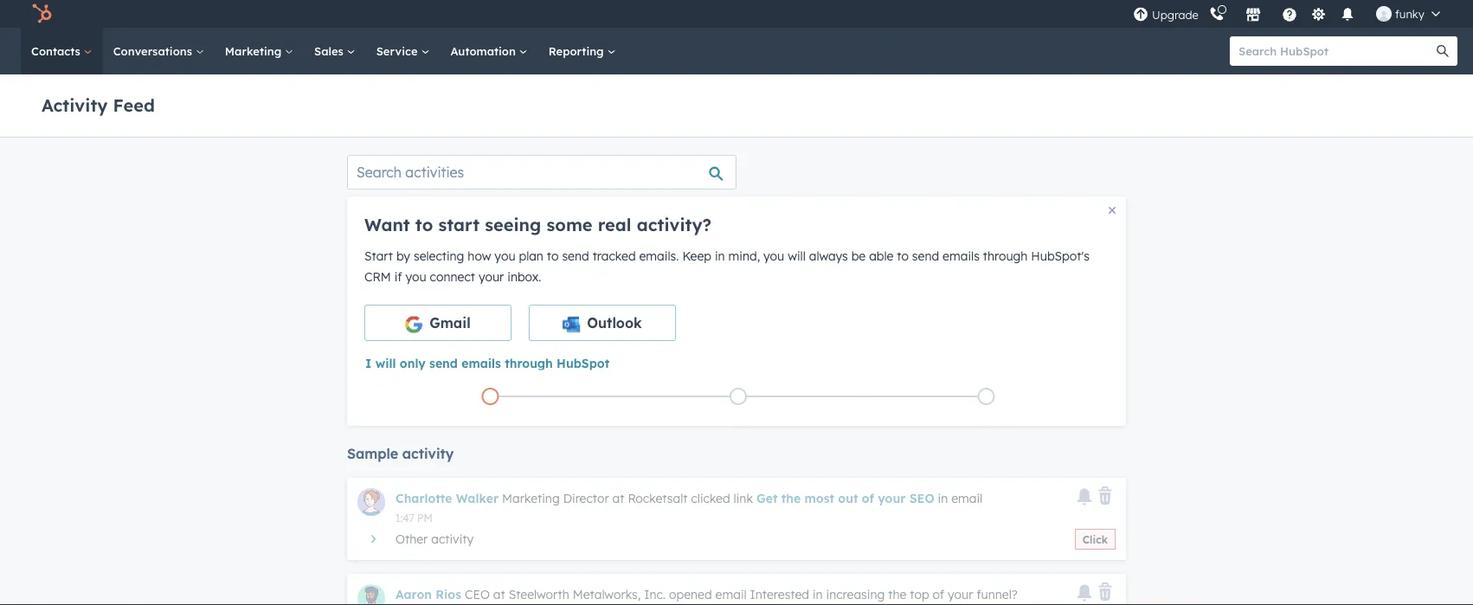 Task type: describe. For each thing, give the bounding box(es) containing it.
always
[[809, 248, 848, 264]]

start
[[364, 248, 393, 264]]

settings link
[[1308, 5, 1330, 23]]

funky button
[[1366, 0, 1451, 28]]

marketing link
[[215, 28, 304, 74]]

1 horizontal spatial to
[[547, 248, 559, 264]]

if
[[394, 269, 402, 284]]

1 horizontal spatial send
[[562, 248, 589, 264]]

reporting
[[549, 44, 607, 58]]

aaron
[[396, 587, 432, 602]]

0 horizontal spatial email
[[716, 587, 747, 602]]

walker
[[456, 491, 499, 506]]

1 vertical spatial at
[[493, 587, 505, 602]]

selecting
[[414, 248, 464, 264]]

0 horizontal spatial you
[[406, 269, 426, 284]]

how
[[468, 248, 491, 264]]

click
[[1083, 533, 1108, 546]]

link
[[734, 491, 753, 506]]

interested
[[750, 587, 809, 602]]

want
[[364, 214, 410, 235]]

0 horizontal spatial to
[[415, 214, 433, 235]]

through inside button
[[505, 355, 553, 370]]

by
[[396, 248, 410, 264]]

only
[[400, 355, 426, 370]]

2 horizontal spatial to
[[897, 248, 909, 264]]

hubspot's
[[1031, 248, 1090, 264]]

keep
[[682, 248, 712, 264]]

connect
[[430, 269, 475, 284]]

sample
[[347, 445, 398, 462]]

able
[[869, 248, 894, 264]]

sales
[[314, 44, 347, 58]]

0 horizontal spatial of
[[862, 491, 874, 506]]

ceo
[[465, 587, 490, 602]]

onboarding.steps.sendtrackedemailingmail.title image
[[734, 393, 743, 401]]

1:47
[[396, 511, 414, 524]]

1 horizontal spatial email
[[951, 491, 983, 506]]

calling icon image
[[1209, 7, 1225, 22]]

pm
[[417, 511, 433, 524]]

service link
[[366, 28, 440, 74]]

funky town image
[[1376, 6, 1392, 22]]

director
[[563, 491, 609, 506]]

i will only send emails through hubspot button
[[364, 355, 610, 371]]

plan
[[519, 248, 544, 264]]

tracked
[[593, 248, 636, 264]]

2 horizontal spatial send
[[912, 248, 939, 264]]

1 horizontal spatial of
[[933, 587, 944, 602]]

gmail
[[430, 314, 471, 332]]

menu containing funky
[[1131, 0, 1453, 28]]

search button
[[1428, 36, 1458, 66]]

activity?
[[637, 214, 712, 235]]

help image
[[1282, 8, 1297, 23]]

seeing
[[485, 214, 541, 235]]

aaron rios link
[[396, 587, 461, 602]]

emails.
[[639, 248, 679, 264]]

real
[[598, 214, 632, 235]]

service
[[376, 44, 421, 58]]

1 horizontal spatial the
[[888, 587, 907, 602]]

marketplaces image
[[1246, 8, 1261, 23]]

in inside start by selecting how you plan to send tracked emails. keep in mind, you will always be able to send emails through hubspot's crm if you connect your inbox.
[[715, 248, 725, 264]]

some
[[547, 214, 593, 235]]

calling icon button
[[1202, 2, 1232, 25]]

conversations
[[113, 44, 195, 58]]

1 horizontal spatial marketing
[[502, 491, 560, 506]]

send inside button
[[429, 355, 458, 370]]

conversations link
[[103, 28, 215, 74]]

be
[[852, 248, 866, 264]]

steelworth
[[509, 587, 569, 602]]

contacts link
[[21, 28, 103, 74]]

get
[[756, 491, 778, 506]]

help button
[[1275, 0, 1304, 28]]



Task type: locate. For each thing, give the bounding box(es) containing it.
want to start seeing some real activity?
[[364, 214, 712, 235]]

1 horizontal spatial at
[[613, 491, 625, 506]]

email
[[951, 491, 983, 506], [716, 587, 747, 602]]

menu
[[1131, 0, 1453, 28]]

you right how
[[495, 248, 516, 264]]

through left hubspot's
[[983, 248, 1028, 264]]

through
[[983, 248, 1028, 264], [505, 355, 553, 370]]

in right "seo"
[[938, 491, 948, 506]]

1 vertical spatial of
[[933, 587, 944, 602]]

most
[[805, 491, 835, 506]]

your left "seo"
[[878, 491, 906, 506]]

metalworks,
[[573, 587, 641, 602]]

in
[[715, 248, 725, 264], [938, 491, 948, 506], [813, 587, 823, 602]]

mind,
[[728, 248, 760, 264]]

clicked
[[691, 491, 730, 506]]

0 horizontal spatial will
[[375, 355, 396, 370]]

send right able at the top of the page
[[912, 248, 939, 264]]

i
[[365, 355, 372, 370]]

at
[[613, 491, 625, 506], [493, 587, 505, 602]]

email right opened
[[716, 587, 747, 602]]

will inside start by selecting how you plan to send tracked emails. keep in mind, you will always be able to send emails through hubspot's crm if you connect your inbox.
[[788, 248, 806, 264]]

to up selecting
[[415, 214, 433, 235]]

upgrade image
[[1133, 7, 1149, 23]]

automation
[[450, 44, 519, 58]]

you right if
[[406, 269, 426, 284]]

charlotte walker marketing director at rocketsalt clicked link get the most out of your seo in email
[[396, 491, 983, 506]]

0 horizontal spatial the
[[781, 491, 801, 506]]

2 vertical spatial in
[[813, 587, 823, 602]]

will inside button
[[375, 355, 396, 370]]

of
[[862, 491, 874, 506], [933, 587, 944, 602]]

1 vertical spatial marketing
[[502, 491, 560, 506]]

onboarding.steps.finalstep.title image
[[982, 393, 991, 401]]

0 horizontal spatial your
[[479, 269, 504, 284]]

charlotte
[[396, 491, 452, 506]]

1 horizontal spatial emails
[[943, 248, 980, 264]]

funky
[[1395, 6, 1425, 21]]

email right "seo"
[[951, 491, 983, 506]]

emails inside start by selecting how you plan to send tracked emails. keep in mind, you will always be able to send emails through hubspot's crm if you connect your inbox.
[[943, 248, 980, 264]]

emails right able at the top of the page
[[943, 248, 980, 264]]

list
[[366, 384, 1111, 409]]

rios
[[436, 587, 461, 602]]

get the most out of your seo link
[[756, 491, 935, 506]]

1 horizontal spatial you
[[495, 248, 516, 264]]

your
[[479, 269, 504, 284], [878, 491, 906, 506], [948, 587, 973, 602]]

the right get
[[781, 491, 801, 506]]

1 vertical spatial your
[[878, 491, 906, 506]]

0 horizontal spatial at
[[493, 587, 505, 602]]

i will only send emails through hubspot
[[365, 355, 610, 370]]

hubspot link
[[21, 3, 65, 24]]

marketing right walker
[[502, 491, 560, 506]]

0 vertical spatial of
[[862, 491, 874, 506]]

1 horizontal spatial will
[[788, 248, 806, 264]]

sample activity
[[347, 445, 454, 462]]

2 vertical spatial your
[[948, 587, 973, 602]]

search image
[[1437, 45, 1449, 57]]

1 vertical spatial the
[[888, 587, 907, 602]]

to right able at the top of the page
[[897, 248, 909, 264]]

charlotte walker link
[[396, 491, 499, 506]]

0 vertical spatial marketing
[[225, 44, 285, 58]]

automation link
[[440, 28, 538, 74]]

at right director
[[613, 491, 625, 506]]

activity
[[42, 94, 108, 116]]

settings image
[[1311, 7, 1326, 23]]

start
[[438, 214, 480, 235]]

crm
[[364, 269, 391, 284]]

0 vertical spatial at
[[613, 491, 625, 506]]

the
[[781, 491, 801, 506], [888, 587, 907, 602]]

2 horizontal spatial you
[[764, 248, 784, 264]]

through inside start by selecting how you plan to send tracked emails. keep in mind, you will always be able to send emails through hubspot's crm if you connect your inbox.
[[983, 248, 1028, 264]]

0 horizontal spatial send
[[429, 355, 458, 370]]

1 vertical spatial through
[[505, 355, 553, 370]]

close image
[[1109, 207, 1116, 214]]

notifications button
[[1333, 0, 1362, 28]]

aaron rios ceo at steelworth metalworks, inc. opened email interested in increasing the top of your funnel?
[[396, 587, 1018, 602]]

2 horizontal spatial in
[[938, 491, 948, 506]]

Search activities search field
[[347, 155, 737, 190]]

Outlook checkbox
[[529, 305, 676, 341]]

Gmail checkbox
[[364, 305, 512, 341]]

to right plan
[[547, 248, 559, 264]]

marketing inside marketing link
[[225, 44, 285, 58]]

2 horizontal spatial your
[[948, 587, 973, 602]]

1 vertical spatial will
[[375, 355, 396, 370]]

1 horizontal spatial through
[[983, 248, 1028, 264]]

will right i
[[375, 355, 396, 370]]

1 horizontal spatial in
[[813, 587, 823, 602]]

rocketsalt
[[628, 491, 688, 506]]

you right the mind,
[[764, 248, 784, 264]]

0 horizontal spatial emails
[[462, 355, 501, 370]]

0 vertical spatial email
[[951, 491, 983, 506]]

send right only
[[429, 355, 458, 370]]

1 vertical spatial in
[[938, 491, 948, 506]]

inbox.
[[507, 269, 542, 284]]

0 horizontal spatial in
[[715, 248, 725, 264]]

marketing left sales
[[225, 44, 285, 58]]

your left funnel?
[[948, 587, 973, 602]]

inc.
[[644, 587, 666, 602]]

funnel?
[[977, 587, 1018, 602]]

feed
[[113, 94, 155, 116]]

emails
[[943, 248, 980, 264], [462, 355, 501, 370]]

will
[[788, 248, 806, 264], [375, 355, 396, 370]]

of right the top
[[933, 587, 944, 602]]

increasing
[[826, 587, 885, 602]]

in right keep
[[715, 248, 725, 264]]

0 vertical spatial in
[[715, 248, 725, 264]]

sales link
[[304, 28, 366, 74]]

send down some
[[562, 248, 589, 264]]

contacts
[[31, 44, 84, 58]]

marketplaces button
[[1235, 0, 1272, 28]]

top
[[910, 587, 929, 602]]

notifications image
[[1340, 8, 1355, 23]]

0 vertical spatial the
[[781, 491, 801, 506]]

hubspot image
[[31, 3, 52, 24]]

start by selecting how you plan to send tracked emails. keep in mind, you will always be able to send emails through hubspot's crm if you connect your inbox.
[[364, 248, 1090, 284]]

send
[[562, 248, 589, 264], [912, 248, 939, 264], [429, 355, 458, 370]]

0 horizontal spatial marketing
[[225, 44, 285, 58]]

of right out
[[862, 491, 874, 506]]

0 vertical spatial through
[[983, 248, 1028, 264]]

the left the top
[[888, 587, 907, 602]]

1 vertical spatial email
[[716, 587, 747, 602]]

1 horizontal spatial your
[[878, 491, 906, 506]]

Search HubSpot search field
[[1230, 36, 1442, 66]]

emails inside button
[[462, 355, 501, 370]]

upgrade
[[1152, 8, 1199, 22]]

activity
[[402, 445, 454, 462]]

0 vertical spatial your
[[479, 269, 504, 284]]

seo
[[910, 491, 935, 506]]

your down how
[[479, 269, 504, 284]]

outlook
[[587, 314, 642, 332]]

will left the always
[[788, 248, 806, 264]]

1 vertical spatial emails
[[462, 355, 501, 370]]

hubspot
[[557, 355, 610, 370]]

reporting link
[[538, 28, 626, 74]]

0 horizontal spatial through
[[505, 355, 553, 370]]

emails down gmail
[[462, 355, 501, 370]]

at right ceo
[[493, 587, 505, 602]]

0 vertical spatial emails
[[943, 248, 980, 264]]

through left hubspot
[[505, 355, 553, 370]]

you
[[495, 248, 516, 264], [764, 248, 784, 264], [406, 269, 426, 284]]

your inside start by selecting how you plan to send tracked emails. keep in mind, you will always be able to send emails through hubspot's crm if you connect your inbox.
[[479, 269, 504, 284]]

activity feed
[[42, 94, 155, 116]]

in left the increasing
[[813, 587, 823, 602]]

marketing
[[225, 44, 285, 58], [502, 491, 560, 506]]

opened
[[669, 587, 712, 602]]

out
[[838, 491, 858, 506]]

0 vertical spatial will
[[788, 248, 806, 264]]

to
[[415, 214, 433, 235], [547, 248, 559, 264], [897, 248, 909, 264]]

1:47 pm
[[396, 511, 433, 524]]



Task type: vqa. For each thing, say whether or not it's contained in the screenshot.
"Page Section" element
no



